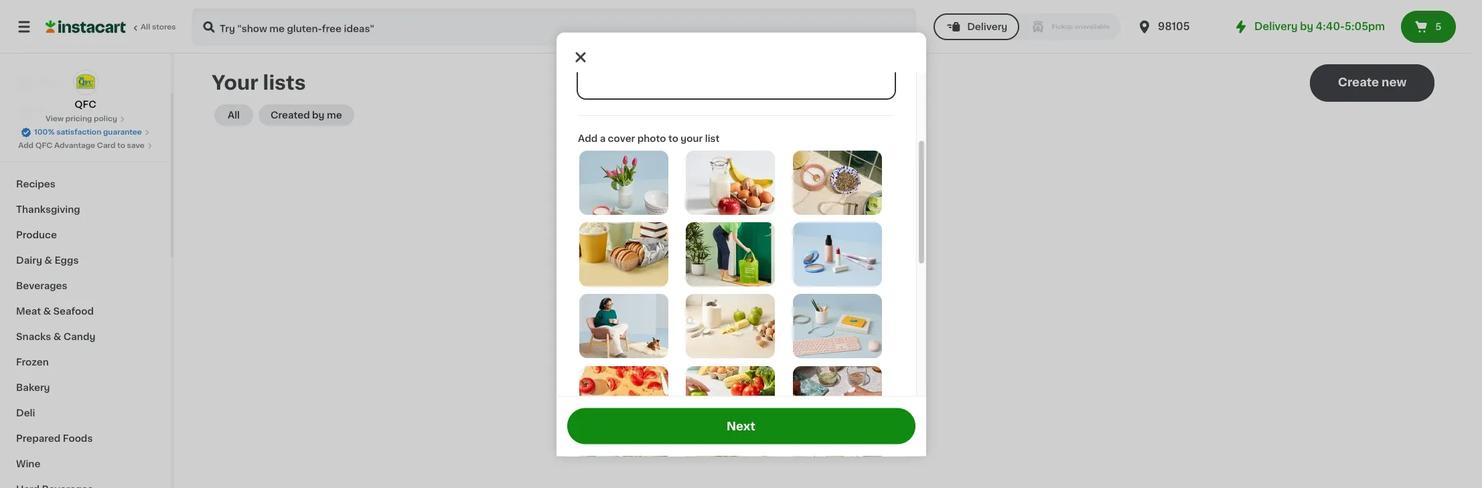 Task type: locate. For each thing, give the bounding box(es) containing it.
0 vertical spatial &
[[44, 256, 52, 265]]

to
[[668, 134, 678, 143], [117, 142, 125, 149]]

1 vertical spatial lists
[[810, 278, 834, 289]]

your lists
[[212, 73, 306, 92]]

list
[[705, 134, 720, 143], [841, 322, 859, 333]]

0 horizontal spatial lists
[[38, 132, 61, 141]]

lists up will
[[810, 278, 834, 289]]

all inside button
[[228, 111, 240, 120]]

qfc logo image
[[73, 70, 98, 95]]

1 horizontal spatial all
[[228, 111, 240, 120]]

1 horizontal spatial add
[[578, 134, 597, 143]]

by for created
[[312, 111, 325, 120]]

5:05pm
[[1345, 21, 1386, 31]]

& left candy
[[53, 332, 61, 342]]

list inside dialog
[[705, 134, 720, 143]]

1 vertical spatial list
[[841, 322, 859, 333]]

delivery by 4:40-5:05pm link
[[1234, 19, 1386, 35]]

0 vertical spatial qfc
[[75, 100, 96, 109]]

pressed powder, foundation, lip stick, and makeup brushes. image
[[793, 223, 882, 287]]

0 horizontal spatial to
[[117, 142, 125, 149]]

list right your
[[705, 134, 720, 143]]

add left cover
[[578, 134, 597, 143]]

by left 4:40-
[[1301, 21, 1314, 31]]

instacart logo image
[[46, 19, 126, 35]]

1 horizontal spatial qfc
[[75, 100, 96, 109]]

a
[[600, 134, 606, 143], [831, 322, 838, 333]]

a wooden cutting board and knife, and a few sliced tomatoes and two whole tomatoes. image
[[579, 367, 668, 431]]

a left cover
[[600, 134, 606, 143]]

a inside dialog
[[600, 134, 606, 143]]

qfc
[[75, 100, 96, 109], [35, 142, 52, 149]]

buy it again
[[38, 105, 94, 115]]

1 vertical spatial &
[[43, 307, 51, 316]]

a woman sitting on a chair wearing headphones holding a drink in her hand with a small brown dog on the floor by her side. image
[[579, 295, 668, 359]]

1 vertical spatial a
[[831, 322, 838, 333]]

2 vertical spatial &
[[53, 332, 61, 342]]

lists down view
[[38, 132, 61, 141]]

None search field
[[192, 8, 917, 46]]

1 horizontal spatial by
[[1301, 21, 1314, 31]]

1 horizontal spatial a
[[831, 322, 838, 333]]

you
[[766, 293, 784, 302]]

delivery for delivery
[[968, 22, 1008, 31]]

create down create
[[788, 322, 828, 333]]

& right meat
[[43, 307, 51, 316]]

0 horizontal spatial a
[[600, 134, 606, 143]]

1 vertical spatial lists
[[742, 293, 764, 302]]

a bar of chocolate cut in half, a yellow pint of white ice cream, a green pint of white ice cream, an open pack of cookies, and a stack of ice cream sandwiches. image
[[579, 223, 668, 287]]

a person with white painted nails grinding some spices with a mortar and pestle. image
[[793, 367, 882, 431]]

qfc down 100%
[[35, 142, 52, 149]]

shop
[[38, 78, 63, 88]]

0 horizontal spatial create
[[788, 322, 828, 333]]

new
[[1382, 77, 1407, 88]]

create new
[[1339, 77, 1407, 88]]

a small white vase of pink tulips, a stack of 3 white bowls, and a rolled napkin. image
[[579, 151, 668, 215]]

create
[[787, 293, 817, 302]]

0 horizontal spatial all
[[141, 23, 150, 31]]

0 horizontal spatial list
[[705, 134, 720, 143]]

all left "stores"
[[141, 23, 150, 31]]

to left your
[[668, 134, 678, 143]]

0 horizontal spatial delivery
[[968, 22, 1008, 31]]

1 vertical spatial create
[[788, 322, 828, 333]]

create inside button
[[1339, 77, 1380, 88]]

again
[[68, 105, 94, 115]]

beverages link
[[8, 273, 163, 299]]

add
[[578, 134, 597, 143], [18, 142, 34, 149]]

yet
[[837, 278, 856, 289]]

produce link
[[8, 222, 163, 248]]

all for all stores
[[141, 23, 150, 31]]

lists left the you
[[742, 293, 764, 302]]

0 vertical spatial by
[[1301, 21, 1314, 31]]

1 horizontal spatial lists
[[742, 293, 764, 302]]

a down will
[[831, 322, 838, 333]]

1 vertical spatial all
[[228, 111, 240, 120]]

add for add a cover photo to your list
[[578, 134, 597, 143]]

1 horizontal spatial create
[[1339, 77, 1380, 88]]

created
[[271, 111, 310, 120]]

by inside button
[[312, 111, 325, 120]]

to inside 'link'
[[117, 142, 125, 149]]

0 horizontal spatial qfc
[[35, 142, 52, 149]]

snacks & candy link
[[8, 324, 163, 350]]

to down guarantee on the top left of the page
[[117, 142, 125, 149]]

create
[[1339, 77, 1380, 88], [788, 322, 828, 333]]

dairy & eggs
[[16, 256, 79, 265]]

& left eggs
[[44, 256, 52, 265]]

lists up created
[[263, 73, 306, 92]]

&
[[44, 256, 52, 265], [43, 307, 51, 316], [53, 332, 61, 342]]

0 vertical spatial list
[[705, 134, 720, 143]]

add inside dialog
[[578, 134, 597, 143]]

delivery button
[[934, 13, 1020, 40]]

qfc up the view pricing policy link
[[75, 100, 96, 109]]

98105 button
[[1137, 8, 1218, 46]]

lists
[[263, 73, 306, 92], [810, 278, 834, 289]]

1 horizontal spatial lists
[[810, 278, 834, 289]]

1 vertical spatial by
[[312, 111, 325, 120]]

stores
[[152, 23, 176, 31]]

a for add
[[600, 134, 606, 143]]

all stores
[[141, 23, 176, 31]]

by
[[1301, 21, 1314, 31], [312, 111, 325, 120]]

0 horizontal spatial by
[[312, 111, 325, 120]]

0 vertical spatial create
[[1339, 77, 1380, 88]]

by left me
[[312, 111, 325, 120]]

an shopper setting a bag of groceries down at someone's door. image
[[686, 223, 775, 287]]

0 horizontal spatial add
[[18, 142, 34, 149]]

shop link
[[8, 70, 163, 96]]

lists link
[[8, 123, 163, 150]]

add inside 'link'
[[18, 142, 34, 149]]

wine
[[16, 460, 40, 469]]

your
[[212, 73, 259, 92]]

0 vertical spatial all
[[141, 23, 150, 31]]

created by me
[[271, 111, 342, 120]]

create new button
[[1311, 64, 1435, 102]]

thanksgiving
[[16, 205, 80, 214]]

to inside list_add_items dialog
[[668, 134, 678, 143]]

create left new
[[1339, 77, 1380, 88]]

0 horizontal spatial lists
[[263, 73, 306, 92]]

1 vertical spatial qfc
[[35, 142, 52, 149]]

add up recipes
[[18, 142, 34, 149]]

created by me button
[[259, 105, 354, 126]]

list down be
[[841, 322, 859, 333]]

save
[[127, 142, 145, 149]]

1 horizontal spatial delivery
[[1255, 21, 1298, 31]]

view pricing policy
[[45, 115, 117, 123]]

all
[[141, 23, 150, 31], [228, 111, 240, 120]]

100% satisfaction guarantee
[[34, 129, 142, 136]]

me
[[327, 111, 342, 120]]

98105
[[1159, 21, 1190, 31]]

lists
[[38, 132, 61, 141], [742, 293, 764, 302]]

all down "your" at the left top of the page
[[228, 111, 240, 120]]

list_add_items dialog
[[556, 0, 926, 488]]

0 vertical spatial lists
[[263, 73, 306, 92]]

to for save
[[117, 142, 125, 149]]

delivery inside 'button'
[[968, 22, 1008, 31]]

lists for your
[[263, 73, 306, 92]]

delivery by 4:40-5:05pm
[[1255, 21, 1386, 31]]

delivery
[[1255, 21, 1298, 31], [968, 22, 1008, 31]]

deli
[[16, 409, 35, 418]]

bakery
[[16, 383, 50, 393]]

thanksgiving link
[[8, 197, 163, 222]]

recipes link
[[8, 172, 163, 197]]

view
[[45, 115, 64, 123]]

lists inside no lists yet lists you create will be saved here.
[[810, 278, 834, 289]]

0 vertical spatial a
[[600, 134, 606, 143]]

create for create a list
[[788, 322, 828, 333]]

1 horizontal spatial to
[[668, 134, 678, 143]]

it
[[59, 105, 65, 115]]

qfc link
[[73, 70, 98, 111]]



Task type: vqa. For each thing, say whether or not it's contained in the screenshot.
the middle 79
no



Task type: describe. For each thing, give the bounding box(es) containing it.
frozen
[[16, 358, 49, 367]]

recipes
[[16, 180, 55, 189]]

all button
[[214, 105, 253, 126]]

lists inside no lists yet lists you create will be saved here.
[[742, 293, 764, 302]]

lists for no
[[810, 278, 834, 289]]

service type group
[[934, 13, 1121, 40]]

buy
[[38, 105, 57, 115]]

0 vertical spatial lists
[[38, 132, 61, 141]]

& for meat
[[43, 307, 51, 316]]

prepared foods
[[16, 434, 93, 444]]

add qfc advantage card to save
[[18, 142, 145, 149]]

meat & seafood
[[16, 307, 94, 316]]

all for all
[[228, 111, 240, 120]]

create a list
[[788, 322, 859, 333]]

beverages
[[16, 281, 67, 291]]

next button
[[567, 408, 916, 445]]

here.
[[882, 293, 905, 302]]

dairy
[[16, 256, 42, 265]]

by for delivery
[[1301, 21, 1314, 31]]

buy it again link
[[8, 96, 163, 123]]

policy
[[94, 115, 117, 123]]

5 button
[[1402, 11, 1457, 43]]

& for snacks
[[53, 332, 61, 342]]

create for create new
[[1339, 77, 1380, 88]]

add qfc advantage card to save link
[[18, 141, 153, 151]]

saved
[[851, 293, 879, 302]]

will
[[819, 293, 834, 302]]

candy
[[64, 332, 95, 342]]

meat
[[16, 307, 41, 316]]

dairy & eggs link
[[8, 248, 163, 273]]

prepared
[[16, 434, 61, 444]]

all stores link
[[46, 8, 177, 46]]

eggs
[[55, 256, 79, 265]]

100%
[[34, 129, 55, 136]]

deli link
[[8, 401, 163, 426]]

a keyboard, mouse, notebook, cup of pencils, wire cable. image
[[793, 295, 882, 359]]

no lists yet lists you create will be saved here.
[[742, 278, 905, 302]]

foods
[[63, 434, 93, 444]]

your
[[681, 134, 703, 143]]

no
[[791, 278, 807, 289]]

a bulb of garlic, a bowl of salt, a bowl of pepper, a bowl of cut celery. image
[[793, 151, 882, 215]]

meat & seafood link
[[8, 299, 163, 324]]

an apple, a small pitcher of milk, a banana, and a carton of 6 eggs. image
[[686, 151, 775, 215]]

advantage
[[54, 142, 95, 149]]

be
[[837, 293, 849, 302]]

bakery link
[[8, 375, 163, 401]]

pricing
[[65, 115, 92, 123]]

add a cover photo to your list
[[578, 134, 720, 143]]

snacks & candy
[[16, 332, 95, 342]]

1 horizontal spatial list
[[841, 322, 859, 333]]

delivery for delivery by 4:40-5:05pm
[[1255, 21, 1298, 31]]

card
[[97, 142, 116, 149]]

a jar of flour, a stick of sliced butter, 3 granny smith apples, a carton of 7 eggs. image
[[686, 295, 775, 359]]

prepared foods link
[[8, 426, 163, 452]]

a for create
[[831, 322, 838, 333]]

5
[[1436, 22, 1442, 31]]

100% satisfaction guarantee button
[[21, 125, 150, 138]]

seafood
[[53, 307, 94, 316]]

guarantee
[[103, 129, 142, 136]]

a person touching an apple, a banana, a bunch of tomatoes, and an assortment of other vegetables on a counter. image
[[686, 367, 775, 431]]

wine link
[[8, 452, 163, 477]]

frozen link
[[8, 350, 163, 375]]

next
[[727, 421, 756, 432]]

4:40-
[[1316, 21, 1346, 31]]

photo
[[637, 134, 666, 143]]

add for add qfc advantage card to save
[[18, 142, 34, 149]]

snacks
[[16, 332, 51, 342]]

satisfaction
[[56, 129, 101, 136]]

create a list link
[[788, 320, 859, 335]]

cover
[[608, 134, 635, 143]]

produce
[[16, 230, 57, 240]]

qfc inside 'link'
[[35, 142, 52, 149]]

to for your
[[668, 134, 678, 143]]

& for dairy
[[44, 256, 52, 265]]

view pricing policy link
[[45, 114, 125, 125]]



